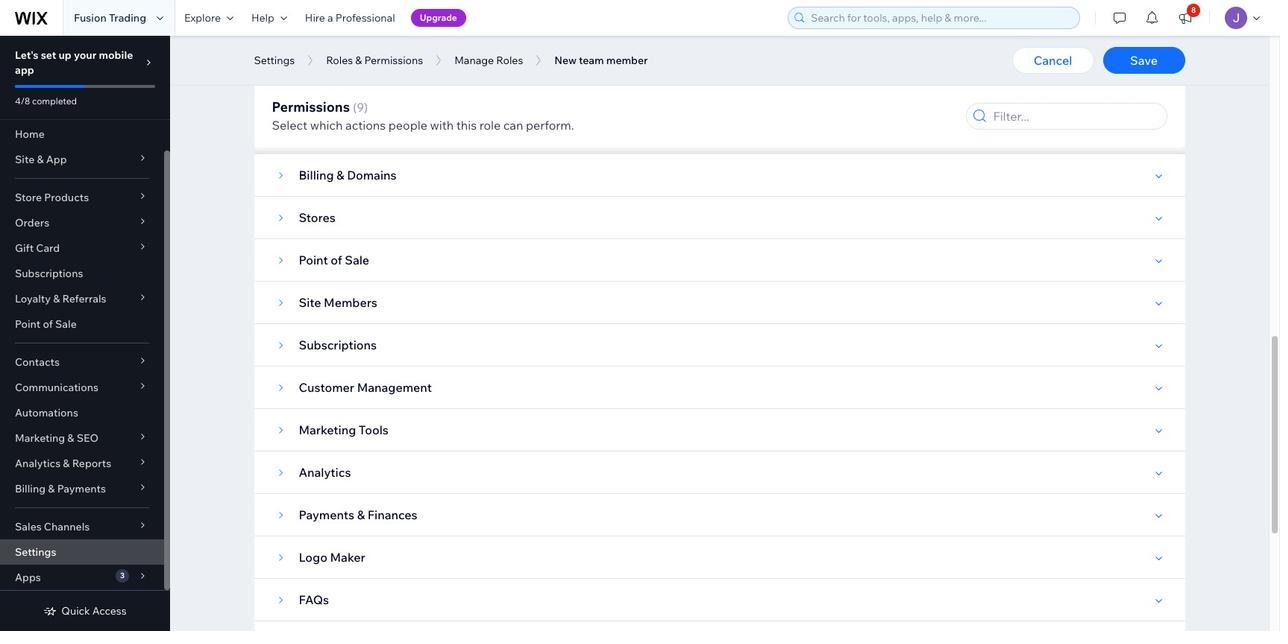 Task type: describe. For each thing, give the bounding box(es) containing it.
new
[[555, 54, 577, 67]]

with
[[430, 118, 454, 133]]

access
[[92, 605, 127, 618]]

collections. inside manage collections can add, delete and modify fields for all collections.
[[491, 116, 546, 129]]

site & app button
[[0, 147, 164, 172]]

8 button
[[1169, 0, 1202, 36]]

sidebar element
[[0, 36, 170, 632]]

add
[[319, 62, 338, 75]]

store products button
[[0, 185, 164, 210]]

sales
[[15, 521, 42, 534]]

4/8 completed
[[15, 95, 77, 107]]

professional
[[336, 11, 395, 25]]

roles & permissions button
[[319, 49, 431, 72]]

delete inside manage collections can add, delete and modify fields for all collections.
[[343, 116, 373, 129]]

settings for settings button
[[254, 54, 295, 67]]

& for reports
[[63, 457, 70, 471]]

subscriptions inside the sidebar element
[[15, 267, 83, 281]]

9
[[357, 100, 364, 115]]

site for site & app
[[15, 153, 35, 166]]

analytics & reports
[[15, 457, 111, 471]]

your
[[74, 48, 96, 62]]

loyalty & referrals
[[15, 292, 106, 306]]

payments inside dropdown button
[[57, 483, 106, 496]]

store products
[[15, 191, 89, 204]]

Search for tools, apps, help & more... field
[[807, 7, 1075, 28]]

loyalty & referrals button
[[0, 286, 164, 312]]

loyalty
[[15, 292, 51, 306]]

manage for collections
[[297, 99, 343, 114]]

cancel button
[[1012, 47, 1094, 74]]

communications
[[15, 381, 99, 395]]

hire
[[305, 11, 325, 25]]

reports
[[72, 457, 111, 471]]

roles & permissions
[[326, 54, 423, 67]]

1 roles from the left
[[326, 54, 353, 67]]

indexes
[[346, 46, 389, 60]]

)
[[364, 100, 368, 115]]

quick access button
[[44, 605, 127, 618]]

can for manage collections
[[297, 116, 317, 129]]

settings button
[[247, 49, 302, 72]]

home
[[15, 128, 45, 141]]

analytics & reports button
[[0, 451, 164, 477]]

explore
[[184, 11, 221, 25]]

members
[[324, 295, 377, 310]]

this
[[456, 118, 477, 133]]

fusion
[[74, 11, 107, 25]]

home link
[[0, 122, 164, 147]]

all inside manage indexes can add and delete indexes for all collections.
[[449, 62, 460, 75]]

save
[[1130, 53, 1158, 68]]

payments & finances
[[299, 508, 417, 523]]

quick
[[61, 605, 90, 618]]

member
[[606, 54, 648, 67]]

tools
[[359, 423, 389, 438]]

billing for billing & domains
[[299, 168, 334, 183]]

customer
[[299, 380, 354, 395]]

channels
[[44, 521, 90, 534]]

sale inside point of sale link
[[55, 318, 77, 331]]

settings link
[[0, 540, 164, 566]]

2 roles from the left
[[496, 54, 523, 67]]

completed
[[32, 95, 77, 107]]

upgrade
[[420, 12, 457, 23]]

orders
[[15, 216, 49, 230]]

0 vertical spatial point
[[299, 253, 328, 268]]

orders button
[[0, 210, 164, 236]]

contacts
[[15, 356, 60, 369]]

billing & payments button
[[0, 477, 164, 502]]

billing & domains
[[299, 168, 397, 183]]

help button
[[242, 0, 296, 36]]

and inside manage indexes can add and delete indexes for all collections.
[[340, 62, 359, 75]]

can
[[503, 118, 523, 133]]

& for permissions
[[355, 54, 362, 67]]

let's set up your mobile app
[[15, 48, 133, 77]]

add,
[[319, 116, 340, 129]]

manage roles
[[454, 54, 523, 67]]

permissions inside button
[[364, 54, 423, 67]]

can for manage indexes
[[297, 62, 317, 75]]

role
[[479, 118, 501, 133]]

card
[[36, 242, 60, 255]]

actions
[[345, 118, 386, 133]]

a
[[328, 11, 333, 25]]

gift card
[[15, 242, 60, 255]]

marketing & seo button
[[0, 426, 164, 451]]

sales channels
[[15, 521, 90, 534]]



Task type: locate. For each thing, give the bounding box(es) containing it.
0 horizontal spatial for
[[433, 62, 447, 75]]

Filter... field
[[989, 104, 1162, 129]]

site left members
[[299, 295, 321, 310]]

None checkbox
[[272, 44, 284, 75], [272, 98, 284, 129], [272, 44, 284, 75], [272, 98, 284, 129]]

0 vertical spatial subscriptions
[[15, 267, 83, 281]]

& left reports
[[63, 457, 70, 471]]

1 vertical spatial point
[[15, 318, 41, 331]]

roles
[[326, 54, 353, 67], [496, 54, 523, 67]]

1 horizontal spatial permissions
[[364, 54, 423, 67]]

point of sale
[[299, 253, 369, 268], [15, 318, 77, 331]]

collections. right this
[[491, 116, 546, 129]]

of inside point of sale link
[[43, 318, 53, 331]]

quick access
[[61, 605, 127, 618]]

manage for indexes
[[297, 46, 343, 60]]

1 horizontal spatial marketing
[[299, 423, 356, 438]]

marketing down automations
[[15, 432, 65, 445]]

communications button
[[0, 375, 164, 401]]

marketing inside dropdown button
[[15, 432, 65, 445]]

for inside manage indexes can add and delete indexes for all collections.
[[433, 62, 447, 75]]

analytics down marketing tools
[[299, 466, 351, 480]]

0 horizontal spatial billing
[[15, 483, 46, 496]]

manage inside manage indexes can add and delete indexes for all collections.
[[297, 46, 343, 60]]

0 horizontal spatial site
[[15, 153, 35, 166]]

point of sale link
[[0, 312, 164, 337]]

& for domains
[[337, 168, 344, 183]]

manage inside manage collections can add, delete and modify fields for all collections.
[[297, 99, 343, 114]]

billing up stores
[[299, 168, 334, 183]]

0 vertical spatial sale
[[345, 253, 369, 268]]

0 horizontal spatial and
[[340, 62, 359, 75]]

1 vertical spatial for
[[462, 116, 476, 129]]

new team member button
[[547, 49, 655, 72]]

1 horizontal spatial point
[[299, 253, 328, 268]]

1 vertical spatial all
[[478, 116, 489, 129]]

manage roles button
[[447, 49, 531, 72]]

& left seo
[[67, 432, 74, 445]]

collections. inside manage indexes can add and delete indexes for all collections.
[[463, 62, 518, 75]]

billing & payments
[[15, 483, 106, 496]]

sale up members
[[345, 253, 369, 268]]

2 can from the top
[[297, 116, 317, 129]]

site
[[15, 153, 35, 166], [299, 295, 321, 310]]

select
[[272, 118, 307, 133]]

0 horizontal spatial of
[[43, 318, 53, 331]]

and down collections
[[376, 116, 394, 129]]

& down "analytics & reports"
[[48, 483, 55, 496]]

manage inside button
[[454, 54, 494, 67]]

settings inside settings button
[[254, 54, 295, 67]]

& left finances
[[357, 508, 365, 523]]

sale
[[345, 253, 369, 268], [55, 318, 77, 331]]

indexes
[[394, 62, 431, 75]]

sale down loyalty & referrals at left top
[[55, 318, 77, 331]]

permissions inside the permissions ( 9 ) select which actions people with this role can perform.
[[272, 98, 350, 116]]

logo maker
[[299, 551, 365, 566]]

point of sale down loyalty
[[15, 318, 77, 331]]

settings inside settings link
[[15, 546, 56, 560]]

0 vertical spatial can
[[297, 62, 317, 75]]

1 horizontal spatial for
[[462, 116, 476, 129]]

0 vertical spatial for
[[433, 62, 447, 75]]

seo
[[77, 432, 99, 445]]

0 horizontal spatial point of sale
[[15, 318, 77, 331]]

perform.
[[526, 118, 574, 133]]

settings for settings link
[[15, 546, 56, 560]]

1 horizontal spatial roles
[[496, 54, 523, 67]]

analytics for analytics
[[299, 466, 351, 480]]

site for site members
[[299, 295, 321, 310]]

marketing tools
[[299, 423, 389, 438]]

0 vertical spatial of
[[331, 253, 342, 268]]

0 horizontal spatial sale
[[55, 318, 77, 331]]

gift card button
[[0, 236, 164, 261]]

point of sale up site members
[[299, 253, 369, 268]]

payments down analytics & reports popup button
[[57, 483, 106, 496]]

1 horizontal spatial settings
[[254, 54, 295, 67]]

and inside manage collections can add, delete and modify fields for all collections.
[[376, 116, 394, 129]]

billing for billing & payments
[[15, 483, 46, 496]]

domains
[[347, 168, 397, 183]]

fusion trading
[[74, 11, 146, 25]]

people
[[389, 118, 427, 133]]

billing inside dropdown button
[[15, 483, 46, 496]]

1 vertical spatial billing
[[15, 483, 46, 496]]

1 vertical spatial collections.
[[491, 116, 546, 129]]

0 horizontal spatial payments
[[57, 483, 106, 496]]

save button
[[1103, 47, 1185, 74]]

all right indexes
[[449, 62, 460, 75]]

collections.
[[463, 62, 518, 75], [491, 116, 546, 129]]

roles left new
[[496, 54, 523, 67]]

hire a professional link
[[296, 0, 404, 36]]

store
[[15, 191, 42, 204]]

settings down help button
[[254, 54, 295, 67]]

& left domains
[[337, 168, 344, 183]]

modify
[[396, 116, 431, 129]]

1 vertical spatial sale
[[55, 318, 77, 331]]

and right add
[[340, 62, 359, 75]]

1 vertical spatial point of sale
[[15, 318, 77, 331]]

which
[[310, 118, 343, 133]]

marketing down customer at the left bottom
[[299, 423, 356, 438]]

1 horizontal spatial billing
[[299, 168, 334, 183]]

settings down sales
[[15, 546, 56, 560]]

1 horizontal spatial subscriptions
[[299, 338, 377, 353]]

point down stores
[[299, 253, 328, 268]]

collections. up role
[[463, 62, 518, 75]]

app
[[15, 63, 34, 77]]

1 vertical spatial of
[[43, 318, 53, 331]]

0 vertical spatial all
[[449, 62, 460, 75]]

site members
[[299, 295, 377, 310]]

0 horizontal spatial marketing
[[15, 432, 65, 445]]

apps
[[15, 571, 41, 585]]

payments up logo maker
[[299, 508, 354, 523]]

permissions
[[364, 54, 423, 67], [272, 98, 350, 116]]

0 horizontal spatial all
[[449, 62, 460, 75]]

point of sale inside the sidebar element
[[15, 318, 77, 331]]

& inside button
[[355, 54, 362, 67]]

& inside dropdown button
[[67, 432, 74, 445]]

1 horizontal spatial site
[[299, 295, 321, 310]]

of up site members
[[331, 253, 342, 268]]

1 horizontal spatial and
[[376, 116, 394, 129]]

for right indexes
[[433, 62, 447, 75]]

can inside manage indexes can add and delete indexes for all collections.
[[297, 62, 317, 75]]

referrals
[[62, 292, 106, 306]]

1 horizontal spatial all
[[478, 116, 489, 129]]

& right add
[[355, 54, 362, 67]]

site inside dropdown button
[[15, 153, 35, 166]]

billing
[[299, 168, 334, 183], [15, 483, 46, 496]]

analytics down marketing & seo
[[15, 457, 61, 471]]

of down loyalty & referrals at left top
[[43, 318, 53, 331]]

roles down the a
[[326, 54, 353, 67]]

& for referrals
[[53, 292, 60, 306]]

delete down indexes
[[361, 62, 392, 75]]

point down loyalty
[[15, 318, 41, 331]]

all right this
[[478, 116, 489, 129]]

1 horizontal spatial point of sale
[[299, 253, 369, 268]]

1 horizontal spatial of
[[331, 253, 342, 268]]

1 vertical spatial can
[[297, 116, 317, 129]]

1 can from the top
[[297, 62, 317, 75]]

0 horizontal spatial point
[[15, 318, 41, 331]]

analytics inside analytics & reports popup button
[[15, 457, 61, 471]]

0 horizontal spatial subscriptions
[[15, 267, 83, 281]]

1 horizontal spatial analytics
[[299, 466, 351, 480]]

0 vertical spatial payments
[[57, 483, 106, 496]]

manage up add,
[[297, 99, 343, 114]]

team
[[579, 54, 604, 67]]

0 vertical spatial point of sale
[[299, 253, 369, 268]]

0 vertical spatial collections.
[[463, 62, 518, 75]]

management
[[357, 380, 432, 395]]

delete inside manage indexes can add and delete indexes for all collections.
[[361, 62, 392, 75]]

8
[[1191, 5, 1196, 15]]

0 horizontal spatial permissions
[[272, 98, 350, 116]]

finances
[[368, 508, 417, 523]]

0 vertical spatial settings
[[254, 54, 295, 67]]

0 horizontal spatial roles
[[326, 54, 353, 67]]

1 vertical spatial payments
[[299, 508, 354, 523]]

of
[[331, 253, 342, 268], [43, 318, 53, 331]]

marketing & seo
[[15, 432, 99, 445]]

can
[[297, 62, 317, 75], [297, 116, 317, 129]]

0 horizontal spatial settings
[[15, 546, 56, 560]]

subscriptions down site members
[[299, 338, 377, 353]]

analytics for analytics & reports
[[15, 457, 61, 471]]

0 vertical spatial delete
[[361, 62, 392, 75]]

up
[[59, 48, 72, 62]]

payments
[[57, 483, 106, 496], [299, 508, 354, 523]]

subscriptions
[[15, 267, 83, 281], [299, 338, 377, 353]]

marketing
[[299, 423, 356, 438], [15, 432, 65, 445]]

logo
[[299, 551, 327, 566]]

1 vertical spatial site
[[299, 295, 321, 310]]

& for seo
[[67, 432, 74, 445]]

marketing for marketing tools
[[299, 423, 356, 438]]

can inside manage collections can add, delete and modify fields for all collections.
[[297, 116, 317, 129]]

1 vertical spatial permissions
[[272, 98, 350, 116]]

collections
[[346, 99, 409, 114]]

1 vertical spatial subscriptions
[[299, 338, 377, 353]]

0 vertical spatial and
[[340, 62, 359, 75]]

0 vertical spatial billing
[[299, 168, 334, 183]]

site & app
[[15, 153, 67, 166]]

can left add,
[[297, 116, 317, 129]]

for left role
[[462, 116, 476, 129]]

4/8
[[15, 95, 30, 107]]

mobile
[[99, 48, 133, 62]]

1 vertical spatial settings
[[15, 546, 56, 560]]

app
[[46, 153, 67, 166]]

(
[[353, 100, 357, 115]]

0 vertical spatial site
[[15, 153, 35, 166]]

set
[[41, 48, 56, 62]]

manage up add
[[297, 46, 343, 60]]

fields
[[433, 116, 460, 129]]

for inside manage collections can add, delete and modify fields for all collections.
[[462, 116, 476, 129]]

customer management
[[299, 380, 432, 395]]

1 horizontal spatial sale
[[345, 253, 369, 268]]

site down home at the top left of the page
[[15, 153, 35, 166]]

point inside point of sale link
[[15, 318, 41, 331]]

new team member
[[555, 54, 648, 67]]

1 vertical spatial delete
[[343, 116, 373, 129]]

billing up sales
[[15, 483, 46, 496]]

manage down the upgrade button
[[454, 54, 494, 67]]

let's
[[15, 48, 38, 62]]

& right loyalty
[[53, 292, 60, 306]]

upgrade button
[[411, 9, 466, 27]]

delete
[[361, 62, 392, 75], [343, 116, 373, 129]]

stores
[[299, 210, 335, 225]]

automations
[[15, 407, 78, 420]]

marketing for marketing & seo
[[15, 432, 65, 445]]

subscriptions link
[[0, 261, 164, 286]]

manage for roles
[[454, 54, 494, 67]]

subscriptions down card
[[15, 267, 83, 281]]

0 vertical spatial permissions
[[364, 54, 423, 67]]

0 horizontal spatial analytics
[[15, 457, 61, 471]]

delete down 9
[[343, 116, 373, 129]]

1 horizontal spatial payments
[[299, 508, 354, 523]]

cancel
[[1034, 53, 1072, 68]]

& for finances
[[357, 508, 365, 523]]

products
[[44, 191, 89, 204]]

& left app
[[37, 153, 44, 166]]

automations link
[[0, 401, 164, 426]]

1 vertical spatial and
[[376, 116, 394, 129]]

& for payments
[[48, 483, 55, 496]]

maker
[[330, 551, 365, 566]]

manage
[[297, 46, 343, 60], [454, 54, 494, 67], [297, 99, 343, 114]]

all inside manage collections can add, delete and modify fields for all collections.
[[478, 116, 489, 129]]

& for app
[[37, 153, 44, 166]]

and
[[340, 62, 359, 75], [376, 116, 394, 129]]

gift
[[15, 242, 34, 255]]

can left add
[[297, 62, 317, 75]]

contacts button
[[0, 350, 164, 375]]

trading
[[109, 11, 146, 25]]



Task type: vqa. For each thing, say whether or not it's contained in the screenshot.
the bottommost 'of'
yes



